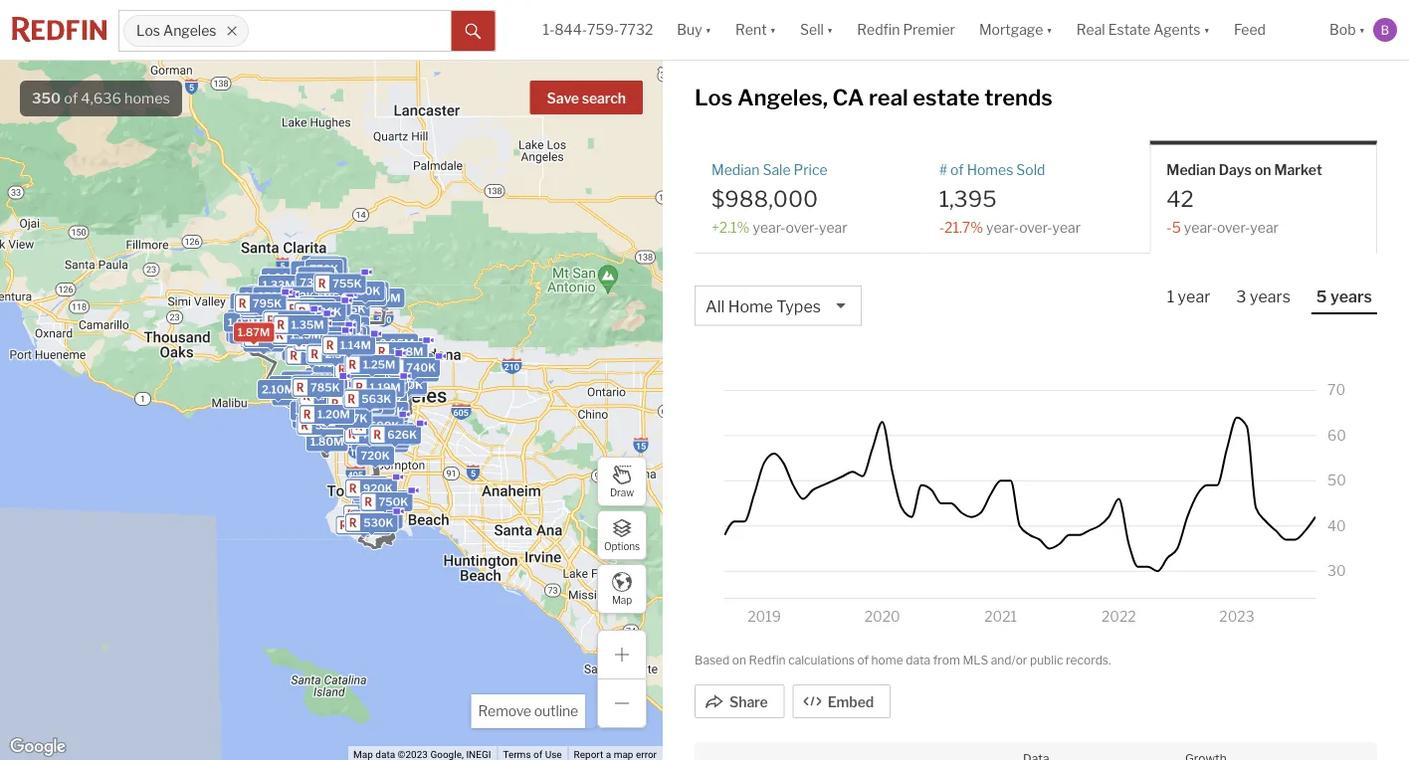 Task type: locate. For each thing, give the bounding box(es) containing it.
1 vertical spatial 1.87m
[[361, 363, 394, 376]]

on right days
[[1255, 162, 1272, 179]]

1 horizontal spatial 1.35m
[[371, 349, 404, 362]]

3 year- from the left
[[1184, 219, 1217, 236]]

year- for 42
[[1184, 219, 1217, 236]]

1.08m
[[310, 314, 344, 327], [374, 371, 408, 384]]

median up 42
[[1167, 162, 1216, 179]]

1.06m
[[310, 379, 343, 391], [310, 413, 343, 426]]

0 horizontal spatial 1.90m
[[297, 292, 330, 305]]

1 horizontal spatial 465k
[[371, 381, 401, 394]]

of right #
[[951, 162, 964, 179]]

0 horizontal spatial 950k
[[306, 420, 337, 433]]

680k up the 725k
[[350, 285, 381, 298]]

820k up 726k
[[314, 288, 344, 301]]

homes
[[124, 90, 170, 107]]

429k
[[295, 298, 325, 311]]

788k
[[281, 314, 311, 327]]

295k
[[234, 297, 264, 310], [358, 488, 388, 501]]

530k
[[364, 517, 394, 530]]

1 vertical spatial 1.06m
[[310, 413, 343, 426]]

1 vertical spatial 1.30m
[[310, 381, 343, 394]]

1.10m
[[305, 401, 336, 414]]

2 ▾ from the left
[[770, 21, 776, 38]]

745k up 338k
[[318, 300, 347, 312]]

1 vertical spatial 2.80m
[[296, 403, 331, 416]]

▾ right buy
[[705, 21, 712, 38]]

6 ▾ from the left
[[1359, 21, 1366, 38]]

1 vertical spatial 295k
[[358, 488, 388, 501]]

los left the angeles,
[[695, 84, 733, 111]]

1 horizontal spatial 820k
[[375, 494, 405, 507]]

2 horizontal spatial year-
[[1184, 219, 1217, 236]]

over- inside median days on market 42 -5 year-over-year
[[1217, 219, 1250, 236]]

2.80m
[[317, 385, 352, 398], [296, 403, 331, 416]]

▾ right "mortgage"
[[1046, 21, 1053, 38]]

1.18m up 445k
[[392, 345, 423, 358]]

over- inside # of homes sold 1,395 -21.7% year-over-year
[[1019, 219, 1053, 236]]

5 inside median days on market 42 -5 year-over-year
[[1172, 219, 1181, 236]]

360k
[[380, 426, 411, 439]]

year inside button
[[1178, 287, 1211, 307]]

0 horizontal spatial 1.08m
[[310, 314, 344, 327]]

1 year- from the left
[[753, 219, 786, 236]]

years inside 3 years button
[[1250, 287, 1291, 307]]

years right 3 years
[[1331, 287, 1373, 307]]

0 horizontal spatial 5
[[1172, 219, 1181, 236]]

map button
[[597, 564, 647, 614]]

1 horizontal spatial 660k
[[352, 290, 382, 303]]

0 vertical spatial 695k
[[254, 317, 284, 330]]

- down 42
[[1167, 219, 1172, 236]]

los for los angeles
[[136, 22, 160, 39]]

1.89m
[[357, 353, 390, 366]]

1 vertical spatial 1.80m
[[297, 413, 330, 426]]

google image
[[5, 735, 71, 760]]

0 vertical spatial 1.33m
[[263, 279, 295, 292]]

0 vertical spatial 295k
[[234, 297, 264, 310]]

1.75m
[[330, 370, 362, 383], [298, 405, 330, 418]]

2 vertical spatial 515k
[[363, 511, 391, 524]]

1 horizontal spatial 505k
[[367, 424, 397, 437]]

840k
[[271, 299, 302, 312], [260, 320, 290, 333]]

565k
[[354, 486, 384, 498]]

on inside median days on market 42 -5 year-over-year
[[1255, 162, 1272, 179]]

560k
[[312, 336, 342, 349], [370, 400, 400, 413], [374, 405, 405, 418]]

+2.1%
[[712, 219, 750, 236]]

1 vertical spatial 510k
[[273, 323, 301, 336]]

3 over- from the left
[[1217, 219, 1250, 236]]

1 vertical spatial 785k
[[311, 381, 340, 394]]

submit search image
[[465, 24, 481, 40]]

1 ▾ from the left
[[705, 21, 712, 38]]

735k down 770k
[[300, 276, 329, 289]]

568k
[[357, 408, 387, 421]]

1
[[1167, 287, 1175, 307]]

759-
[[587, 21, 619, 38]]

2 years from the left
[[1331, 287, 1373, 307]]

1 vertical spatial 1.35m
[[371, 349, 404, 362]]

los left the angeles in the top of the page
[[136, 22, 160, 39]]

820k down the 885k
[[375, 494, 405, 507]]

465k
[[303, 294, 333, 307], [371, 381, 401, 394]]

user photo image
[[1374, 18, 1397, 42]]

over- down days
[[1217, 219, 1250, 236]]

3.44m
[[317, 337, 352, 350]]

- inside # of homes sold 1,395 -21.7% year-over-year
[[939, 219, 945, 236]]

redfin up share
[[749, 654, 786, 668]]

median up $988,000
[[712, 162, 760, 179]]

750k
[[314, 269, 344, 282], [308, 282, 338, 295], [393, 379, 423, 392], [370, 380, 400, 393], [379, 496, 408, 509]]

▾ for buy ▾
[[705, 21, 712, 38]]

370k
[[348, 286, 378, 299]]

4.82m
[[274, 382, 308, 395]]

1.46m
[[357, 369, 390, 382]]

0 vertical spatial 1.04m
[[261, 305, 294, 318]]

0 vertical spatial 400k
[[368, 352, 399, 365]]

1 vertical spatial 1.31m
[[317, 405, 348, 418]]

of right 350
[[64, 90, 78, 107]]

1 vertical spatial 505k
[[367, 424, 397, 437]]

1.04m
[[261, 305, 294, 318], [323, 387, 357, 400]]

1.33m up 795k
[[263, 279, 295, 292]]

0 vertical spatial 563k
[[403, 365, 433, 378]]

0 vertical spatial 540k
[[382, 350, 412, 363]]

0 horizontal spatial 640k
[[300, 269, 330, 282]]

0 horizontal spatial 325k
[[361, 423, 390, 435]]

years
[[1250, 287, 1291, 307], [1331, 287, 1373, 307]]

765k
[[396, 363, 425, 376]]

675k
[[363, 402, 392, 415]]

2 median from the left
[[1167, 162, 1216, 179]]

0 vertical spatial 2.20m
[[258, 322, 292, 335]]

1 vertical spatial 840k
[[260, 320, 290, 333]]

1 vertical spatial 900k
[[308, 409, 338, 422]]

0 horizontal spatial median
[[712, 162, 760, 179]]

redfin premier button
[[845, 0, 967, 60]]

1 horizontal spatial 325k
[[394, 380, 424, 393]]

years for 5 years
[[1331, 287, 1373, 307]]

2.73m
[[293, 341, 327, 354]]

1 years from the left
[[1250, 287, 1291, 307]]

1 vertical spatial 525k
[[356, 434, 385, 447]]

0 vertical spatial los
[[136, 22, 160, 39]]

2.85m
[[315, 333, 349, 346]]

1.33m down 790k
[[247, 336, 280, 349]]

types
[[777, 297, 821, 317]]

2.34m
[[325, 348, 359, 361]]

2.20m
[[258, 322, 292, 335], [311, 388, 345, 401]]

1 - from the left
[[939, 219, 945, 236]]

0 horizontal spatial 1.35m
[[291, 319, 324, 332]]

2 units
[[293, 316, 330, 329], [293, 317, 330, 330], [321, 369, 358, 382], [302, 405, 338, 418]]

remove outline button
[[471, 695, 585, 729]]

0 horizontal spatial redfin
[[749, 654, 786, 668]]

377k
[[351, 514, 380, 527]]

2 horizontal spatial over-
[[1217, 219, 1250, 236]]

1.09m
[[303, 419, 336, 432]]

median for $988,000
[[712, 162, 760, 179]]

0 horizontal spatial 1.60m
[[276, 295, 309, 308]]

rent ▾ button
[[724, 0, 788, 60]]

▾ right agents
[[1204, 21, 1210, 38]]

480k
[[312, 283, 342, 295], [307, 300, 337, 313], [373, 420, 404, 433], [365, 429, 395, 442]]

0 vertical spatial 2.80m
[[317, 385, 352, 398]]

over- down sold
[[1019, 219, 1053, 236]]

671k
[[342, 356, 370, 369]]

1 median from the left
[[712, 162, 760, 179]]

real estate agents ▾ link
[[1077, 0, 1210, 60]]

map region
[[0, 30, 690, 760]]

of
[[64, 90, 78, 107], [951, 162, 964, 179], [857, 654, 869, 668]]

844-
[[555, 21, 587, 38]]

820k
[[314, 288, 344, 301], [375, 494, 405, 507]]

2 over- from the left
[[1019, 219, 1053, 236]]

4.70m
[[234, 328, 268, 341]]

median inside median days on market 42 -5 year-over-year
[[1167, 162, 1216, 179]]

563k
[[403, 365, 433, 378], [362, 393, 392, 406]]

0 vertical spatial 515k
[[320, 286, 348, 299]]

1 horizontal spatial of
[[857, 654, 869, 668]]

▾ right "sell" on the top
[[827, 21, 833, 38]]

year- inside # of homes sold 1,395 -21.7% year-over-year
[[986, 219, 1019, 236]]

1 horizontal spatial 5
[[1317, 287, 1327, 307]]

0 horizontal spatial 1.30m
[[310, 381, 343, 394]]

years for 3 years
[[1250, 287, 1291, 307]]

972k
[[257, 290, 286, 303]]

year- for 1,395
[[986, 219, 1019, 236]]

redfin left premier
[[857, 21, 900, 38]]

- down 1,395
[[939, 219, 945, 236]]

1 1.06m from the top
[[310, 379, 343, 391]]

None search field
[[249, 11, 452, 51]]

years right 3
[[1250, 287, 1291, 307]]

▾ right bob
[[1359, 21, 1366, 38]]

1 horizontal spatial 2.20m
[[311, 388, 345, 401]]

445k
[[386, 361, 416, 374]]

year- down $988,000
[[753, 219, 786, 236]]

1 vertical spatial 1.04m
[[323, 387, 357, 400]]

los for los angeles, ca real estate trends
[[695, 84, 733, 111]]

3 ▾ from the left
[[827, 21, 833, 38]]

rent ▾
[[736, 21, 776, 38]]

1.40m
[[344, 354, 377, 367], [365, 370, 399, 383], [315, 377, 349, 390], [304, 399, 337, 412]]

700k
[[298, 297, 328, 310], [273, 308, 303, 321], [231, 313, 261, 326], [304, 350, 334, 362], [373, 395, 403, 408]]

1 horizontal spatial 950k
[[340, 388, 371, 401]]

550k
[[316, 291, 346, 304], [269, 315, 299, 328], [355, 393, 386, 406], [315, 419, 346, 432], [383, 430, 413, 443]]

1 vertical spatial of
[[951, 162, 964, 179]]

median for 42
[[1167, 162, 1216, 179]]

over-
[[786, 219, 819, 236], [1019, 219, 1053, 236], [1217, 219, 1250, 236]]

900k
[[328, 361, 358, 374], [308, 409, 338, 422]]

680k up 338k
[[316, 298, 346, 311]]

1 vertical spatial 640k
[[352, 416, 382, 428]]

745k up the 725k
[[355, 285, 385, 298]]

- inside median days on market 42 -5 year-over-year
[[1167, 219, 1172, 236]]

1 over- from the left
[[786, 219, 819, 236]]

513k
[[371, 372, 399, 385]]

0 vertical spatial on
[[1255, 162, 1272, 179]]

1 horizontal spatial 735k
[[300, 276, 329, 289]]

median inside median sale price $988,000 +2.1% year-over-year
[[712, 162, 760, 179]]

0 horizontal spatial 472k
[[353, 410, 382, 423]]

1 vertical spatial 950k
[[306, 420, 337, 433]]

- for 42
[[1167, 219, 1172, 236]]

0 vertical spatial 505k
[[304, 303, 334, 315]]

640k
[[300, 269, 330, 282], [352, 416, 382, 428]]

year- inside median days on market 42 -5 year-over-year
[[1184, 219, 1217, 236]]

910k
[[328, 318, 356, 331]]

0 horizontal spatial over-
[[786, 219, 819, 236]]

over- down $988,000
[[786, 219, 819, 236]]

of left 'home'
[[857, 654, 869, 668]]

0 vertical spatial 1.60m
[[276, 295, 309, 308]]

1 vertical spatial 540k
[[368, 513, 398, 526]]

725k
[[337, 303, 366, 315]]

2 year- from the left
[[986, 219, 1019, 236]]

1 horizontal spatial on
[[1255, 162, 1272, 179]]

652k
[[321, 316, 350, 329]]

▾ right rent
[[770, 21, 776, 38]]

2 1.06m from the top
[[310, 413, 343, 426]]

all
[[706, 297, 725, 317]]

4,636
[[81, 90, 121, 107]]

1 horizontal spatial redfin
[[857, 21, 900, 38]]

5 down 42
[[1172, 219, 1181, 236]]

0 vertical spatial redfin
[[857, 21, 900, 38]]

5 inside button
[[1317, 287, 1327, 307]]

of inside # of homes sold 1,395 -21.7% year-over-year
[[951, 162, 964, 179]]

475k
[[300, 318, 329, 331]]

745k
[[355, 285, 385, 298], [310, 289, 340, 302], [318, 300, 347, 312], [406, 366, 435, 379]]

0 vertical spatial 1.06m
[[310, 379, 343, 391]]

and/or
[[991, 654, 1028, 668]]

2 - from the left
[[1167, 219, 1172, 236]]

remove los angeles image
[[226, 25, 238, 37]]

los angeles
[[136, 22, 216, 39]]

redfin premier
[[857, 21, 955, 38]]

0 horizontal spatial 710k
[[311, 295, 338, 308]]

626k
[[387, 429, 417, 442]]

485k
[[375, 432, 406, 445], [361, 508, 392, 521]]

795k
[[253, 297, 282, 310]]

# of homes sold 1,395 -21.7% year-over-year
[[939, 162, 1081, 236]]

55k
[[356, 485, 379, 498]]

920k
[[363, 482, 393, 495]]

1 vertical spatial 1.58m
[[313, 395, 346, 408]]

1.18m up 1.85m at bottom
[[295, 382, 326, 395]]

856k
[[310, 324, 340, 336]]

based on redfin calculations of home data from mls and/or public records.
[[695, 654, 1111, 668]]

418k
[[324, 326, 352, 339]]

0 vertical spatial 1.31m
[[281, 329, 311, 342]]

1 vertical spatial redfin
[[749, 654, 786, 668]]

563k down 1.27m
[[403, 365, 433, 378]]

505k
[[304, 303, 334, 315], [367, 424, 397, 437]]

year- right 21.7%
[[986, 219, 1019, 236]]

760k
[[347, 375, 377, 388]]

1 vertical spatial 325k
[[361, 423, 390, 435]]

735k up 595k
[[269, 302, 298, 315]]

5 right 3 years
[[1317, 287, 1327, 307]]

4 ▾ from the left
[[1046, 21, 1053, 38]]

650k
[[306, 259, 336, 272], [268, 291, 298, 304], [326, 311, 357, 324], [324, 368, 354, 381], [337, 387, 368, 400]]

mls
[[963, 654, 989, 668]]

3.60m
[[294, 404, 330, 417]]

1.02m
[[228, 316, 261, 329]]

1 horizontal spatial 1.18m
[[392, 345, 423, 358]]

450k
[[303, 295, 334, 308], [335, 305, 365, 318], [373, 410, 403, 423], [355, 508, 385, 521]]

on right based
[[732, 654, 747, 668]]

real
[[869, 84, 908, 111]]

0 horizontal spatial of
[[64, 90, 78, 107]]

year- down 42
[[1184, 219, 1217, 236]]

915k
[[273, 320, 301, 333]]

520k
[[380, 426, 410, 439]]

1.19m
[[365, 364, 396, 377], [370, 381, 401, 394]]

563k up 568k
[[362, 393, 392, 406]]

year- inside median sale price $988,000 +2.1% year-over-year
[[753, 219, 786, 236]]

year inside median days on market 42 -5 year-over-year
[[1250, 219, 1279, 236]]

0 vertical spatial 5
[[1172, 219, 1181, 236]]

years inside 5 years button
[[1331, 287, 1373, 307]]

1 horizontal spatial 1.30m
[[359, 362, 393, 375]]



Task type: vqa. For each thing, say whether or not it's contained in the screenshot.
2.30M
yes



Task type: describe. For each thing, give the bounding box(es) containing it.
0 vertical spatial 710k
[[311, 295, 338, 308]]

- for 1,395
[[939, 219, 945, 236]]

2.42m
[[360, 351, 394, 364]]

2.05m
[[380, 337, 414, 350]]

1 horizontal spatial 1.90m
[[361, 363, 394, 376]]

625k
[[315, 337, 345, 350]]

agents
[[1154, 21, 1201, 38]]

1 horizontal spatial 295k
[[358, 488, 388, 501]]

555k
[[309, 300, 339, 313]]

595k
[[267, 317, 297, 330]]

752k
[[285, 290, 314, 303]]

▾ for sell ▾
[[827, 21, 833, 38]]

1 horizontal spatial 710k
[[351, 397, 379, 410]]

buy ▾
[[677, 21, 712, 38]]

1 vertical spatial 472k
[[353, 410, 382, 423]]

2 vertical spatial 400k
[[366, 428, 397, 441]]

1 horizontal spatial 1.04m
[[323, 387, 357, 400]]

data
[[906, 654, 931, 668]]

0 vertical spatial 525k
[[346, 414, 376, 427]]

4
[[326, 337, 333, 350]]

0 vertical spatial 785k
[[316, 281, 345, 294]]

5 years
[[1317, 287, 1373, 307]]

2.40m
[[322, 415, 356, 428]]

3.49m
[[366, 373, 401, 386]]

price
[[794, 162, 828, 179]]

0 vertical spatial 1.30m
[[359, 362, 393, 375]]

865k
[[335, 320, 365, 333]]

2 vertical spatial 1.37m
[[335, 381, 367, 394]]

0 vertical spatial 630k
[[311, 282, 342, 295]]

0 horizontal spatial 735k
[[269, 302, 298, 315]]

0 vertical spatial 485k
[[375, 432, 406, 445]]

0 vertical spatial 1.08m
[[310, 314, 344, 327]]

0 vertical spatial 465k
[[303, 294, 333, 307]]

21.7%
[[945, 219, 983, 236]]

27.0m
[[286, 375, 320, 388]]

1 vertical spatial 465k
[[371, 381, 401, 394]]

1 horizontal spatial 1.08m
[[374, 371, 408, 384]]

0 horizontal spatial 510k
[[273, 323, 301, 336]]

730k
[[354, 420, 384, 433]]

0 horizontal spatial 1.31m
[[281, 329, 311, 342]]

1.95m
[[262, 331, 295, 344]]

0 horizontal spatial 1.04m
[[261, 305, 294, 318]]

0 vertical spatial 640k
[[300, 269, 330, 282]]

459k
[[362, 366, 392, 378]]

1 vertical spatial 515k
[[339, 413, 367, 426]]

2 vertical spatial 1.80m
[[310, 436, 344, 449]]

sell ▾ button
[[788, 0, 845, 60]]

1.39m
[[305, 327, 338, 340]]

0 vertical spatial 735k
[[300, 276, 329, 289]]

1 vertical spatial 1.37m
[[340, 346, 372, 358]]

0 vertical spatial 925k
[[333, 330, 362, 343]]

1 vertical spatial 820k
[[375, 494, 405, 507]]

1.88m
[[361, 363, 394, 376]]

726k
[[313, 305, 342, 318]]

of for 350 of 4,636 homes
[[64, 90, 78, 107]]

sell ▾ button
[[800, 0, 833, 60]]

public
[[1030, 654, 1064, 668]]

sell
[[800, 21, 824, 38]]

market
[[1275, 162, 1323, 179]]

2.00m
[[276, 390, 311, 403]]

1 vertical spatial 485k
[[361, 508, 392, 521]]

0 vertical spatial 1.19m
[[365, 364, 396, 377]]

outline
[[534, 703, 578, 720]]

1 vertical spatial 1.60m
[[325, 336, 359, 349]]

2.64m
[[321, 379, 355, 392]]

790k
[[243, 320, 273, 333]]

year inside # of homes sold 1,395 -21.7% year-over-year
[[1053, 219, 1081, 236]]

1 vertical spatial 2.20m
[[311, 388, 345, 401]]

premier
[[903, 21, 955, 38]]

1.73m
[[267, 334, 299, 347]]

1 vertical spatial on
[[732, 654, 747, 668]]

905k
[[352, 519, 383, 532]]

buy ▾ button
[[665, 0, 724, 60]]

3 years
[[1236, 287, 1291, 307]]

remove outline
[[478, 703, 578, 720]]

780k
[[316, 307, 346, 320]]

335k
[[259, 303, 289, 316]]

593k
[[372, 432, 402, 445]]

230k
[[357, 497, 386, 509]]

0 horizontal spatial 1.18m
[[295, 382, 326, 395]]

1 vertical spatial 1.19m
[[370, 381, 401, 394]]

2 vertical spatial of
[[857, 654, 869, 668]]

755k
[[333, 277, 362, 290]]

0 horizontal spatial 505k
[[304, 303, 334, 315]]

0 vertical spatial 1.87m
[[238, 326, 270, 339]]

0 horizontal spatial 660k
[[316, 295, 347, 308]]

1 horizontal spatial 472k
[[399, 357, 428, 370]]

2.78m
[[338, 369, 372, 382]]

3.45m
[[304, 399, 339, 412]]

from
[[933, 654, 960, 668]]

770k
[[310, 263, 339, 276]]

0 vertical spatial 1.37m
[[258, 322, 290, 334]]

over- for 42
[[1217, 219, 1250, 236]]

▾ for bob ▾
[[1359, 21, 1366, 38]]

1 vertical spatial 563k
[[362, 393, 392, 406]]

0 horizontal spatial 2.20m
[[258, 322, 292, 335]]

1 horizontal spatial 1.31m
[[317, 405, 348, 418]]

bob ▾
[[1330, 21, 1366, 38]]

over- inside median sale price $988,000 +2.1% year-over-year
[[786, 219, 819, 236]]

0 horizontal spatial 820k
[[314, 288, 344, 301]]

0 vertical spatial 950k
[[340, 388, 371, 401]]

1-
[[543, 21, 555, 38]]

1 vertical spatial 1.75m
[[298, 405, 330, 418]]

of for # of homes sold 1,395 -21.7% year-over-year
[[951, 162, 964, 179]]

rent
[[736, 21, 767, 38]]

350
[[32, 90, 61, 107]]

7732
[[619, 21, 653, 38]]

676k
[[350, 411, 379, 424]]

1.55m
[[339, 378, 372, 391]]

0 vertical spatial 510k
[[303, 302, 331, 315]]

0 vertical spatial 680k
[[350, 285, 381, 298]]

3.33m
[[286, 345, 320, 358]]

745k up 726k
[[310, 289, 340, 302]]

0 vertical spatial 1.75m
[[330, 370, 362, 383]]

3.88m
[[328, 371, 363, 384]]

map
[[612, 594, 632, 606]]

▾ for rent ▾
[[770, 21, 776, 38]]

1 vertical spatial 925k
[[361, 412, 391, 424]]

2.13m
[[332, 364, 364, 377]]

940k
[[261, 301, 291, 314]]

1 year button
[[1162, 286, 1216, 313]]

0 vertical spatial 1.58m
[[343, 359, 376, 372]]

0 horizontal spatial 680k
[[316, 298, 346, 311]]

1 horizontal spatial 563k
[[403, 365, 433, 378]]

338k
[[315, 313, 345, 326]]

1,395
[[939, 186, 997, 213]]

575k
[[259, 303, 288, 316]]

3 years button
[[1232, 286, 1296, 313]]

1-844-759-7732
[[543, 21, 653, 38]]

2.08m
[[339, 378, 373, 391]]

425k
[[371, 417, 401, 430]]

720k
[[361, 449, 390, 462]]

year inside median sale price $988,000 +2.1% year-over-year
[[819, 219, 848, 236]]

1 horizontal spatial 695k
[[372, 383, 402, 396]]

2.30m
[[306, 339, 341, 352]]

1 vertical spatial 630k
[[316, 330, 346, 343]]

5 years button
[[1312, 286, 1378, 315]]

5 ▾ from the left
[[1204, 21, 1210, 38]]

1 horizontal spatial 640k
[[352, 416, 382, 428]]

mortgage ▾
[[979, 21, 1053, 38]]

home
[[728, 297, 773, 317]]

redfin inside button
[[857, 21, 900, 38]]

0 vertical spatial 900k
[[328, 361, 358, 374]]

0 vertical spatial 840k
[[271, 299, 302, 312]]

over- for 1,395
[[1019, 219, 1053, 236]]

0 vertical spatial 1.35m
[[291, 319, 324, 332]]

1.65m
[[308, 413, 341, 426]]

745k down 1.27m
[[406, 366, 435, 379]]

1.23m
[[339, 377, 371, 390]]

737k
[[362, 428, 391, 441]]

1 vertical spatial 1.33m
[[247, 336, 280, 349]]

all home types
[[706, 297, 821, 317]]

1.85m
[[304, 397, 337, 410]]

days
[[1219, 162, 1252, 179]]

670k
[[374, 376, 404, 389]]

▾ for mortgage ▾
[[1046, 21, 1053, 38]]

896k
[[352, 391, 382, 404]]

42
[[1167, 186, 1194, 213]]

1 vertical spatial 400k
[[363, 372, 394, 385]]

0 vertical spatial 1.80m
[[375, 355, 409, 368]]

0 vertical spatial 1.18m
[[392, 345, 423, 358]]

los angeles, ca real estate trends
[[695, 84, 1053, 111]]

2.26m
[[319, 348, 353, 361]]

0 vertical spatial 1.90m
[[297, 292, 330, 305]]

options button
[[597, 511, 647, 560]]

549k
[[245, 316, 275, 329]]



